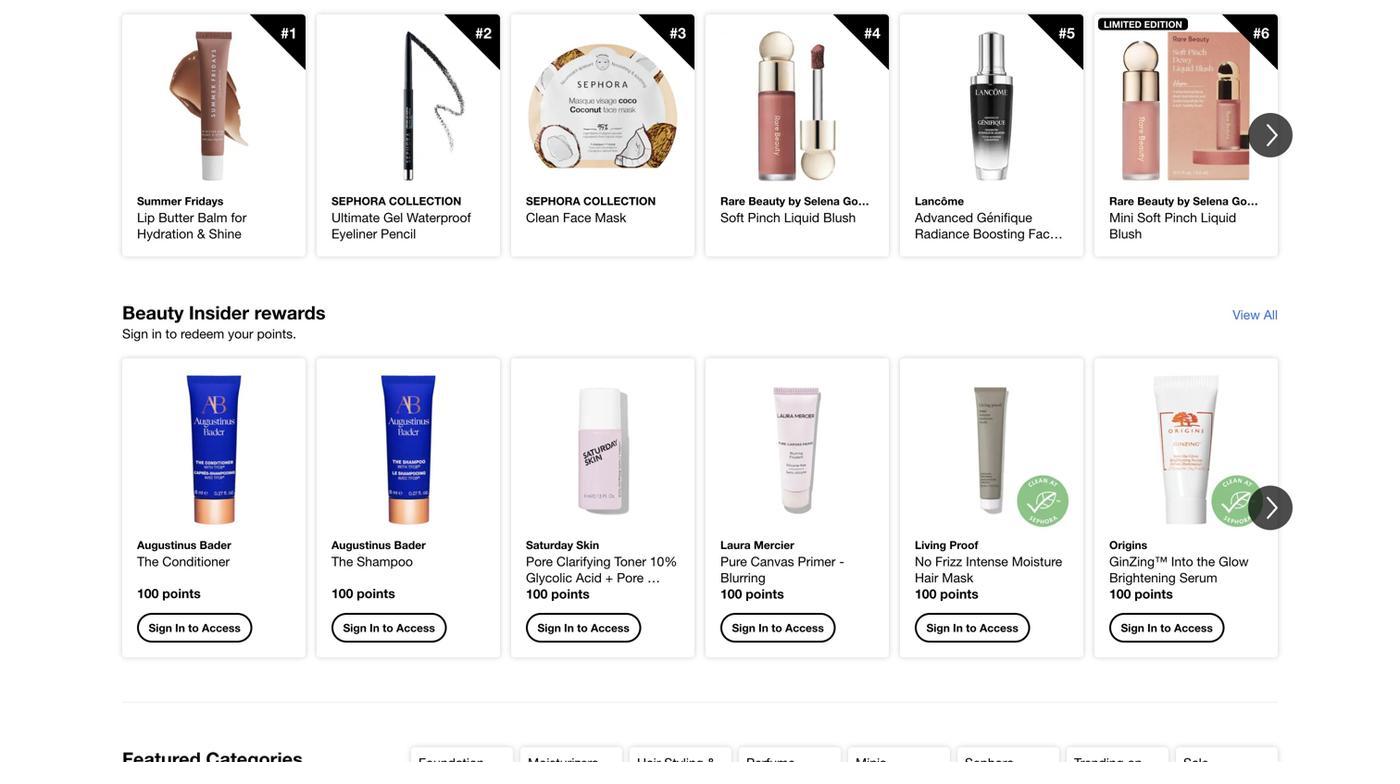 Task type: vqa. For each thing, say whether or not it's contained in the screenshot.


Task type: describe. For each thing, give the bounding box(es) containing it.
sephora for ultimate
[[332, 194, 386, 207]]

hydration
[[137, 226, 194, 241]]

edition
[[1145, 18, 1183, 29]]

liquid inside rare beauty by selena gomez soft pinch liquid blush #4
[[784, 210, 820, 225]]

acid
[[576, 570, 602, 585]]

origins
[[1110, 539, 1148, 552]]

mask inside living proof no frizz intense moisture hair mask 100 points
[[942, 570, 974, 585]]

sign in to access for pure canvas primer - blurring
[[732, 621, 824, 634]]

sign in to access button for pure canvas primer - blurring
[[721, 613, 836, 643]]

#3
[[670, 24, 686, 42]]

moisture
[[1012, 554, 1063, 569]]

sign in to access button for the shampoo
[[332, 613, 447, 643]]

ultimate
[[332, 210, 380, 225]]

serum for 100
[[1180, 570, 1218, 585]]

0 vertical spatial pore
[[526, 554, 553, 569]]

blush inside rare beauty by selena gomez soft pinch liquid blush #4
[[824, 210, 856, 225]]

to right in
[[166, 326, 177, 341]]

advanced
[[915, 210, 974, 225]]

clean
[[526, 210, 560, 225]]

sign left in
[[122, 326, 148, 341]]

#2
[[475, 24, 492, 42]]

summer fridays - lip butter balm for hydration & shine image
[[137, 29, 291, 183]]

sephora collection ultimate gel waterproof eyeliner pencil #2
[[332, 24, 492, 241]]

mercier
[[754, 539, 795, 552]]

quicklook button inside augustinus bader the shampoo element
[[332, 501, 485, 527]]

to for no frizz intense moisture hair mask
[[966, 621, 977, 634]]

pinch inside rare beauty by selena gomez soft pinch liquid blush #4
[[748, 210, 781, 225]]

quicklook button inside origins ginzing™ into the glow brightening serum element
[[1110, 501, 1264, 527]]

liquid inside rare beauty by selena gomez mini soft pinch liquid blush
[[1201, 210, 1237, 225]]

sign for ginzing™ into the glow brightening serum
[[1121, 621, 1145, 634]]

collection for mask
[[584, 194, 656, 207]]

no
[[915, 554, 932, 569]]

sign in to access for no frizz intense moisture hair mask
[[927, 621, 1019, 634]]

to for pore clarifying toner 10% glycolic acid + pore control complex 0.14 oz/ 4 ml
[[577, 621, 588, 634]]

living proof no frizz intense moisture hair mask element
[[900, 358, 1084, 658]]

view all link
[[1226, 299, 1286, 330]]

mask inside "sephora collection clean face mask"
[[595, 210, 627, 225]]

in for ginzing™ into the glow brightening serum
[[1148, 621, 1158, 634]]

sign in to access button for ginzing™ into the glow brightening serum
[[1110, 613, 1225, 643]]

proof
[[950, 539, 979, 552]]

limited
[[1104, 18, 1142, 29]]

100 points for shampoo
[[332, 586, 395, 601]]

augustinus bader the shampoo
[[332, 539, 426, 569]]

the
[[1197, 554, 1216, 569]]

sign in to access for the shampoo
[[343, 621, 435, 634]]

toner
[[615, 554, 647, 569]]

insider
[[189, 301, 249, 324]]

glycolic
[[526, 570, 573, 585]]

in for the conditioner
[[175, 621, 185, 634]]

access for pore clarifying toner 10% glycolic acid + pore control complex 0.14 oz/ 4 ml
[[591, 621, 630, 634]]

rare for blush
[[1110, 194, 1135, 207]]

beauty insider rewards
[[122, 301, 326, 324]]

0.14
[[628, 586, 653, 602]]

ginzing™
[[1110, 554, 1168, 569]]

sign in to access for ginzing™ into the glow brightening serum
[[1121, 621, 1213, 634]]

control
[[526, 586, 569, 602]]

radiance
[[915, 226, 970, 241]]

the for the conditioner
[[137, 554, 159, 569]]

butter
[[159, 210, 194, 225]]

boosting
[[973, 226, 1025, 241]]

augustinus bader the shampoo element
[[317, 358, 500, 658]]

waterproof
[[407, 210, 471, 225]]

into
[[1172, 554, 1194, 569]]

in for pore clarifying toner 10% glycolic acid + pore control complex 0.14 oz/ 4 ml
[[564, 621, 574, 634]]

points.
[[257, 326, 296, 341]]

100 inside augustinus bader the shampoo element
[[332, 586, 353, 601]]

living
[[915, 539, 947, 552]]

sephora collection - ultimate gel waterproof eyeliner pencil image
[[332, 29, 485, 183]]

-
[[840, 554, 845, 569]]

in
[[152, 326, 162, 341]]

saturday skin pore clarifying toner 10% glycolic acid + pore control complex 0.14 oz/ 4 ml element
[[511, 358, 695, 658]]

by for blush
[[1178, 194, 1190, 207]]

face inside lancôme advanced génifique radiance boosting face serum #5
[[1029, 226, 1057, 241]]

hair
[[915, 570, 939, 585]]

rare for #4
[[721, 194, 746, 207]]

100 inside living proof no frizz intense moisture hair mask 100 points
[[915, 586, 937, 602]]

quicklook inside augustinus bader the conditioner element
[[187, 508, 241, 520]]

100 inside the laura mercier pure canvas primer - blurring 100 points
[[721, 586, 742, 602]]

#5
[[1059, 24, 1076, 42]]

sephora collection clean face mask
[[526, 194, 656, 225]]

skin
[[576, 539, 600, 552]]

living proof no frizz intense moisture hair mask 100 points
[[915, 539, 1066, 602]]

oz/
[[657, 586, 675, 602]]

lip
[[137, 210, 155, 225]]

in for pure canvas primer - blurring
[[759, 621, 769, 634]]

laura mercier pure canvas primer - blurring element
[[706, 358, 889, 658]]

access for no frizz intense moisture hair mask
[[980, 621, 1019, 634]]

complex
[[572, 586, 624, 602]]

#4
[[864, 24, 881, 42]]

sign in to access for the conditioner
[[149, 621, 241, 634]]

bader for conditioner
[[200, 539, 231, 552]]

bader for shampoo
[[394, 539, 426, 552]]

shine
[[209, 226, 242, 241]]

sign for the conditioner
[[149, 621, 172, 634]]

rare beauty by selena gomez - soft pinch liquid blush image
[[721, 29, 875, 183]]

to for the conditioner
[[188, 621, 199, 634]]

redeem
[[181, 326, 224, 341]]

100 inside origins ginzing™ into the glow brightening serum 100 points
[[1110, 586, 1132, 602]]

quicklook button inside augustinus bader the conditioner element
[[137, 501, 291, 527]]

100 points for conditioner
[[137, 586, 201, 601]]

augustinus bader the conditioner element
[[122, 358, 306, 658]]

augustinus for conditioner
[[137, 539, 197, 552]]

access for ginzing™ into the glow brightening serum
[[1175, 621, 1213, 634]]

conditioner
[[162, 554, 230, 569]]

sign for no frizz intense moisture hair mask
[[927, 621, 950, 634]]

quicklook button inside saturday skin pore clarifying toner 10% glycolic acid + pore control complex 0.14 oz/ 4 ml element
[[526, 501, 680, 527]]

points inside the laura mercier pure canvas primer - blurring 100 points
[[746, 586, 784, 602]]

blurring
[[721, 570, 766, 585]]

100 points for clarifying
[[526, 586, 590, 602]]

lancôme
[[915, 194, 965, 207]]

gel
[[384, 210, 403, 225]]

view all
[[1233, 307, 1278, 322]]

shampoo
[[357, 554, 413, 569]]

origins ginzing™ into the glow brightening serum 100 points
[[1110, 539, 1253, 602]]

sephora collection - clean face mask image
[[526, 29, 680, 183]]

summer fridays lip butter balm for hydration & shine
[[137, 194, 250, 241]]

access for the conditioner
[[202, 621, 241, 634]]

eyeliner
[[332, 226, 377, 241]]

glow
[[1219, 554, 1249, 569]]

beauty for #4
[[749, 194, 786, 207]]



Task type: locate. For each thing, give the bounding box(es) containing it.
4
[[526, 602, 533, 618]]

100 points inside saturday skin pore clarifying toner 10% glycolic acid + pore control complex 0.14 oz/ 4 ml element
[[526, 586, 590, 602]]

pencil
[[381, 226, 416, 241]]

5 in from the left
[[953, 621, 963, 634]]

1 liquid from the left
[[784, 210, 820, 225]]

3 in from the left
[[564, 621, 574, 634]]

face right clean
[[563, 210, 592, 225]]

sign in to access button down complex on the bottom of the page
[[526, 613, 641, 643]]

mask right clean
[[595, 210, 627, 225]]

1 the from the left
[[137, 554, 159, 569]]

0 horizontal spatial collection
[[389, 194, 462, 207]]

sign inside augustinus bader the conditioner element
[[149, 621, 172, 634]]

selena
[[804, 194, 840, 207], [1193, 194, 1229, 207]]

mini
[[1110, 210, 1134, 225]]

saturday skin pore clarifying toner 10% glycolic acid + pore control complex 0.14 oz/ 4 ml
[[526, 539, 681, 618]]

augustinus for shampoo
[[332, 539, 391, 552]]

0 horizontal spatial pore
[[526, 554, 553, 569]]

quicklook inside laura mercier pure canvas primer - blurring element
[[771, 508, 825, 520]]

3 points from the left
[[551, 586, 590, 602]]

100 down augustinus bader the shampoo
[[332, 586, 353, 601]]

sephora up ultimate
[[332, 194, 386, 207]]

sign in to access button inside augustinus bader the conditioner element
[[137, 613, 252, 643]]

pure
[[721, 554, 747, 569]]

4 sign in to access from the left
[[732, 621, 824, 634]]

sign in to access for pore clarifying toner 10% glycolic acid + pore control complex 0.14 oz/ 4 ml
[[538, 621, 630, 634]]

sign inside origins ginzing™ into the glow brightening serum element
[[1121, 621, 1145, 634]]

1 gomez from the left
[[843, 194, 881, 207]]

rare beauty by selena gomez mini soft pinch liquid blush
[[1110, 194, 1270, 241]]

1 horizontal spatial gomez
[[1232, 194, 1270, 207]]

rewards
[[254, 301, 326, 324]]

100 points down shampoo
[[332, 586, 395, 601]]

augustinus bader the conditioner
[[137, 539, 231, 569]]

to inside living proof no frizz intense moisture hair mask element
[[966, 621, 977, 634]]

access down conditioner
[[202, 621, 241, 634]]

liquid
[[784, 210, 820, 225], [1201, 210, 1237, 225]]

to for the shampoo
[[383, 621, 393, 634]]

pore down toner
[[617, 570, 644, 585]]

5 100 from the left
[[915, 586, 937, 602]]

to down the laura mercier pure canvas primer - blurring 100 points
[[772, 621, 783, 634]]

balm
[[198, 210, 227, 225]]

gomez for blush
[[1232, 194, 1270, 207]]

sign inside laura mercier pure canvas primer - blurring element
[[732, 621, 756, 634]]

to inside laura mercier pure canvas primer - blurring element
[[772, 621, 783, 634]]

100 up 4
[[526, 586, 548, 602]]

serum inside lancôme advanced génifique radiance boosting face serum #5
[[915, 242, 953, 257]]

selena for blush
[[1193, 194, 1229, 207]]

in down blurring on the right bottom
[[759, 621, 769, 634]]

3 sign in to access button from the left
[[526, 613, 641, 643]]

1 sign in to access button from the left
[[137, 613, 252, 643]]

soft inside rare beauty by selena gomez mini soft pinch liquid blush
[[1138, 210, 1162, 225]]

quicklook
[[187, 163, 241, 176], [382, 163, 435, 176], [576, 163, 630, 176], [771, 163, 825, 176], [965, 163, 1019, 176], [1160, 163, 1214, 176], [187, 508, 241, 520], [382, 508, 435, 520], [576, 508, 630, 520], [771, 508, 825, 520], [965, 508, 1019, 520], [1160, 508, 1214, 520]]

1 in from the left
[[175, 621, 185, 634]]

100 down hair
[[915, 586, 937, 602]]

blush
[[824, 210, 856, 225], [1110, 226, 1143, 241]]

points down blurring on the right bottom
[[746, 586, 784, 602]]

4 access from the left
[[786, 621, 824, 634]]

sign
[[122, 326, 148, 341], [149, 621, 172, 634], [343, 621, 367, 634], [538, 621, 561, 634], [732, 621, 756, 634], [927, 621, 950, 634], [1121, 621, 1145, 634]]

saturday
[[526, 539, 573, 552]]

0 horizontal spatial soft
[[721, 210, 745, 225]]

1 by from the left
[[789, 194, 801, 207]]

access down origins ginzing™ into the glow brightening serum 100 points
[[1175, 621, 1213, 634]]

the inside "augustinus bader the conditioner"
[[137, 554, 159, 569]]

lancôme advanced génifique radiance boosting face serum #5
[[915, 24, 1076, 257]]

to
[[166, 326, 177, 341], [188, 621, 199, 634], [383, 621, 393, 634], [577, 621, 588, 634], [772, 621, 783, 634], [966, 621, 977, 634], [1161, 621, 1172, 634]]

2 100 points from the left
[[332, 586, 395, 601]]

0 horizontal spatial by
[[789, 194, 801, 207]]

fridays
[[185, 194, 224, 207]]

serum
[[915, 242, 953, 257], [1180, 570, 1218, 585]]

sign in to access down complex on the bottom of the page
[[538, 621, 630, 634]]

0 horizontal spatial augustinus
[[137, 539, 197, 552]]

2 access from the left
[[397, 621, 435, 634]]

to for pure canvas primer - blurring
[[772, 621, 783, 634]]

1 sign in to access from the left
[[149, 621, 241, 634]]

canvas
[[751, 554, 795, 569]]

origins ginzing™ into the glow brightening serum element
[[1095, 358, 1278, 658]]

1 vertical spatial pore
[[617, 570, 644, 585]]

gomez inside rare beauty by selena gomez mini soft pinch liquid blush
[[1232, 194, 1270, 207]]

sign in to access inside laura mercier pure canvas primer - blurring element
[[732, 621, 824, 634]]

2 augustinus from the left
[[332, 539, 391, 552]]

sign down shampoo
[[343, 621, 367, 634]]

2 the from the left
[[332, 554, 353, 569]]

1 horizontal spatial by
[[1178, 194, 1190, 207]]

sign in to access button down living proof no frizz intense moisture hair mask 100 points
[[915, 613, 1031, 643]]

2 gomez from the left
[[1232, 194, 1270, 207]]

to down conditioner
[[188, 621, 199, 634]]

0 horizontal spatial beauty
[[122, 301, 184, 324]]

gomez inside rare beauty by selena gomez soft pinch liquid blush #4
[[843, 194, 881, 207]]

sign in to access button down conditioner
[[137, 613, 252, 643]]

3 100 from the left
[[526, 586, 548, 602]]

4 points from the left
[[746, 586, 784, 602]]

the left conditioner
[[137, 554, 159, 569]]

2 liquid from the left
[[1201, 210, 1237, 225]]

0 horizontal spatial the
[[137, 554, 159, 569]]

0 horizontal spatial mask
[[595, 210, 627, 225]]

1 vertical spatial serum
[[1180, 570, 1218, 585]]

1 sephora from the left
[[332, 194, 386, 207]]

4 in from the left
[[759, 621, 769, 634]]

in down living proof no frizz intense moisture hair mask 100 points
[[953, 621, 963, 634]]

6 100 from the left
[[1110, 586, 1132, 602]]

the for the shampoo
[[332, 554, 353, 569]]

sign in to access inside augustinus bader the shampoo element
[[343, 621, 435, 634]]

sign down brightening
[[1121, 621, 1145, 634]]

sign in to access button down the laura mercier pure canvas primer - blurring 100 points
[[721, 613, 836, 643]]

1 horizontal spatial serum
[[1180, 570, 1218, 585]]

pore
[[526, 554, 553, 569], [617, 570, 644, 585]]

1 horizontal spatial bader
[[394, 539, 426, 552]]

&
[[197, 226, 205, 241]]

sephora up clean
[[526, 194, 581, 207]]

sign in to access down shampoo
[[343, 621, 435, 634]]

points
[[162, 586, 201, 601], [357, 586, 395, 601], [551, 586, 590, 602], [746, 586, 784, 602], [941, 586, 979, 602], [1135, 586, 1174, 602]]

in
[[175, 621, 185, 634], [370, 621, 380, 634], [564, 621, 574, 634], [759, 621, 769, 634], [953, 621, 963, 634], [1148, 621, 1158, 634]]

2 selena from the left
[[1193, 194, 1229, 207]]

access down shampoo
[[397, 621, 435, 634]]

access
[[202, 621, 241, 634], [397, 621, 435, 634], [591, 621, 630, 634], [786, 621, 824, 634], [980, 621, 1019, 634], [1175, 621, 1213, 634]]

points down conditioner
[[162, 586, 201, 601]]

serum down the at bottom
[[1180, 570, 1218, 585]]

0 horizontal spatial face
[[563, 210, 592, 225]]

access for the shampoo
[[397, 621, 435, 634]]

collection inside "sephora collection clean face mask"
[[584, 194, 656, 207]]

points inside augustinus bader the conditioner element
[[162, 586, 201, 601]]

points down frizz
[[941, 586, 979, 602]]

by inside rare beauty by selena gomez mini soft pinch liquid blush
[[1178, 194, 1190, 207]]

augustinus up conditioner
[[137, 539, 197, 552]]

sign inside augustinus bader the shampoo element
[[343, 621, 367, 634]]

selena inside rare beauty by selena gomez mini soft pinch liquid blush
[[1193, 194, 1229, 207]]

2 bader from the left
[[394, 539, 426, 552]]

to inside augustinus bader the conditioner element
[[188, 621, 199, 634]]

1 collection from the left
[[389, 194, 462, 207]]

bader up shampoo
[[394, 539, 426, 552]]

to inside augustinus bader the shampoo element
[[383, 621, 393, 634]]

sign in to access button inside living proof no frizz intense moisture hair mask element
[[915, 613, 1031, 643]]

sephora inside "sephora collection clean face mask"
[[526, 194, 581, 207]]

0 vertical spatial serum
[[915, 242, 953, 257]]

to for ginzing™ into the glow brightening serum
[[1161, 621, 1172, 634]]

sign for the shampoo
[[343, 621, 367, 634]]

rare
[[721, 194, 746, 207], [1110, 194, 1135, 207]]

pinch inside rare beauty by selena gomez mini soft pinch liquid blush
[[1165, 210, 1198, 225]]

bader up conditioner
[[200, 539, 231, 552]]

0 horizontal spatial blush
[[824, 210, 856, 225]]

1 horizontal spatial liquid
[[1201, 210, 1237, 225]]

sign in to access inside augustinus bader the conditioner element
[[149, 621, 241, 634]]

sign in to access down brightening
[[1121, 621, 1213, 634]]

1 horizontal spatial blush
[[1110, 226, 1143, 241]]

by inside rare beauty by selena gomez soft pinch liquid blush #4
[[789, 194, 801, 207]]

gomez
[[843, 194, 881, 207], [1232, 194, 1270, 207]]

0 horizontal spatial selena
[[804, 194, 840, 207]]

100 points inside augustinus bader the conditioner element
[[137, 586, 201, 601]]

4 sign in to access button from the left
[[721, 613, 836, 643]]

0 vertical spatial face
[[563, 210, 592, 225]]

sign in to access down conditioner
[[149, 621, 241, 634]]

3 sign in to access from the left
[[538, 621, 630, 634]]

1 vertical spatial face
[[1029, 226, 1057, 241]]

primer
[[798, 554, 836, 569]]

the left shampoo
[[332, 554, 353, 569]]

mask
[[595, 210, 627, 225], [942, 570, 974, 585]]

100
[[137, 586, 159, 601], [332, 586, 353, 601], [526, 586, 548, 602], [721, 586, 742, 602], [915, 586, 937, 602], [1110, 586, 1132, 602]]

sign in to redeem your points.
[[122, 326, 296, 341]]

access inside saturday skin pore clarifying toner 10% glycolic acid + pore control complex 0.14 oz/ 4 ml element
[[591, 621, 630, 634]]

2 sign in to access from the left
[[343, 621, 435, 634]]

2 100 from the left
[[332, 586, 353, 601]]

rare inside rare beauty by selena gomez soft pinch liquid blush #4
[[721, 194, 746, 207]]

access down the laura mercier pure canvas primer - blurring 100 points
[[786, 621, 824, 634]]

1 vertical spatial blush
[[1110, 226, 1143, 241]]

sign in to access button inside augustinus bader the shampoo element
[[332, 613, 447, 643]]

sephora
[[332, 194, 386, 207], [526, 194, 581, 207]]

access down complex on the bottom of the page
[[591, 621, 630, 634]]

+
[[606, 570, 613, 585]]

2 in from the left
[[370, 621, 380, 634]]

points down shampoo
[[357, 586, 395, 601]]

serum down radiance
[[915, 242, 953, 257]]

collection
[[389, 194, 462, 207], [584, 194, 656, 207]]

sign in to access button for no frizz intense moisture hair mask
[[915, 613, 1031, 643]]

2 collection from the left
[[584, 194, 656, 207]]

access down living proof no frizz intense moisture hair mask 100 points
[[980, 621, 1019, 634]]

1 pinch from the left
[[748, 210, 781, 225]]

summer
[[137, 194, 182, 207]]

0 vertical spatial blush
[[824, 210, 856, 225]]

1 points from the left
[[162, 586, 201, 601]]

in down conditioner
[[175, 621, 185, 634]]

in down control
[[564, 621, 574, 634]]

gomez for #4
[[843, 194, 881, 207]]

sign in to access button inside origins ginzing™ into the glow brightening serum element
[[1110, 613, 1225, 643]]

sign in to access button down shampoo
[[332, 613, 447, 643]]

the inside augustinus bader the shampoo
[[332, 554, 353, 569]]

1 horizontal spatial pore
[[617, 570, 644, 585]]

quicklook inside saturday skin pore clarifying toner 10% glycolic acid + pore control complex 0.14 oz/ 4 ml element
[[576, 508, 630, 520]]

100 inside saturday skin pore clarifying toner 10% glycolic acid + pore control complex 0.14 oz/ 4 ml element
[[526, 586, 548, 602]]

to down brightening
[[1161, 621, 1172, 634]]

access for pure canvas primer - blurring
[[786, 621, 824, 634]]

sephora inside sephora collection ultimate gel waterproof eyeliner pencil #2
[[332, 194, 386, 207]]

access inside laura mercier pure canvas primer - blurring element
[[786, 621, 824, 634]]

sign in to access button inside laura mercier pure canvas primer - blurring element
[[721, 613, 836, 643]]

2 rare from the left
[[1110, 194, 1135, 207]]

1 100 points from the left
[[137, 586, 201, 601]]

sign inside living proof no frizz intense moisture hair mask element
[[927, 621, 950, 634]]

serum for #5
[[915, 242, 953, 257]]

#1
[[281, 24, 297, 42]]

in down brightening
[[1148, 621, 1158, 634]]

2 horizontal spatial beauty
[[1138, 194, 1175, 207]]

1 bader from the left
[[200, 539, 231, 552]]

6 access from the left
[[1175, 621, 1213, 634]]

0 horizontal spatial liquid
[[784, 210, 820, 225]]

lancôme - advanced génifique radiance boosting face serum image
[[915, 29, 1069, 183]]

0 horizontal spatial sephora
[[332, 194, 386, 207]]

3 100 points from the left
[[526, 586, 590, 602]]

1 horizontal spatial pinch
[[1165, 210, 1198, 225]]

clarifying
[[557, 554, 611, 569]]

augustinus inside "augustinus bader the conditioner"
[[137, 539, 197, 552]]

for
[[231, 210, 247, 225]]

to down shampoo
[[383, 621, 393, 634]]

sign in to access button
[[137, 613, 252, 643], [332, 613, 447, 643], [526, 613, 641, 643], [721, 613, 836, 643], [915, 613, 1031, 643], [1110, 613, 1225, 643]]

augustinus up shampoo
[[332, 539, 391, 552]]

1 horizontal spatial selena
[[1193, 194, 1229, 207]]

1 rare from the left
[[721, 194, 746, 207]]

beauty for blush
[[1138, 194, 1175, 207]]

bader inside "augustinus bader the conditioner"
[[200, 539, 231, 552]]

serum inside origins ginzing™ into the glow brightening serum 100 points
[[1180, 570, 1218, 585]]

1 horizontal spatial collection
[[584, 194, 656, 207]]

points inside origins ginzing™ into the glow brightening serum 100 points
[[1135, 586, 1174, 602]]

frizz
[[936, 554, 963, 569]]

sign in to access down the laura mercier pure canvas primer - blurring 100 points
[[732, 621, 824, 634]]

100 down "augustinus bader the conditioner"
[[137, 586, 159, 601]]

1 100 from the left
[[137, 586, 159, 601]]

in for no frizz intense moisture hair mask
[[953, 621, 963, 634]]

view
[[1233, 307, 1261, 322]]

5 sign in to access from the left
[[927, 621, 1019, 634]]

0 horizontal spatial bader
[[200, 539, 231, 552]]

access inside augustinus bader the conditioner element
[[202, 621, 241, 634]]

1 selena from the left
[[804, 194, 840, 207]]

sign in to access inside saturday skin pore clarifying toner 10% glycolic acid + pore control complex 0.14 oz/ 4 ml element
[[538, 621, 630, 634]]

sign down conditioner
[[149, 621, 172, 634]]

sign down ml
[[538, 621, 561, 634]]

sign down hair
[[927, 621, 950, 634]]

selena for #4
[[804, 194, 840, 207]]

1 horizontal spatial face
[[1029, 226, 1057, 241]]

ml
[[537, 602, 555, 618]]

6 in from the left
[[1148, 621, 1158, 634]]

beauty inside rare beauty by selena gomez soft pinch liquid blush #4
[[749, 194, 786, 207]]

0 horizontal spatial 100 points
[[137, 586, 201, 601]]

10%
[[650, 554, 678, 569]]

4 100 from the left
[[721, 586, 742, 602]]

sign for pure canvas primer - blurring
[[732, 621, 756, 634]]

access inside living proof no frizz intense moisture hair mask element
[[980, 621, 1019, 634]]

points down acid
[[551, 586, 590, 602]]

0 vertical spatial mask
[[595, 210, 627, 225]]

points inside augustinus bader the shampoo element
[[357, 586, 395, 601]]

quicklook button inside laura mercier pure canvas primer - blurring element
[[721, 501, 875, 527]]

2 pinch from the left
[[1165, 210, 1198, 225]]

in for the shampoo
[[370, 621, 380, 634]]

100 inside augustinus bader the conditioner element
[[137, 586, 159, 601]]

rare inside rare beauty by selena gomez mini soft pinch liquid blush
[[1110, 194, 1135, 207]]

rare beauty by selena gomez soft pinch liquid blush #4
[[721, 24, 881, 225]]

to down living proof no frizz intense moisture hair mask 100 points
[[966, 621, 977, 634]]

sign inside saturday skin pore clarifying toner 10% glycolic acid + pore control complex 0.14 oz/ 4 ml element
[[538, 621, 561, 634]]

0 horizontal spatial gomez
[[843, 194, 881, 207]]

beauty inside rare beauty by selena gomez mini soft pinch liquid blush
[[1138, 194, 1175, 207]]

points down brightening
[[1135, 586, 1174, 602]]

sign down blurring on the right bottom
[[732, 621, 756, 634]]

1 horizontal spatial 100 points
[[332, 586, 395, 601]]

100 points down 'glycolic'
[[526, 586, 590, 602]]

laura
[[721, 539, 751, 552]]

sephora for clean
[[526, 194, 581, 207]]

sign in to access button down brightening
[[1110, 613, 1225, 643]]

sign in to access inside origins ginzing™ into the glow brightening serum element
[[1121, 621, 1213, 634]]

1 horizontal spatial sephora
[[526, 194, 581, 207]]

6 points from the left
[[1135, 586, 1174, 602]]

2 sign in to access button from the left
[[332, 613, 447, 643]]

1 vertical spatial mask
[[942, 570, 974, 585]]

in down shampoo
[[370, 621, 380, 634]]

1 access from the left
[[202, 621, 241, 634]]

quicklook inside augustinus bader the shampoo element
[[382, 508, 435, 520]]

quicklook inside living proof no frizz intense moisture hair mask element
[[965, 508, 1019, 520]]

the
[[137, 554, 159, 569], [332, 554, 353, 569]]

augustinus inside augustinus bader the shampoo
[[332, 539, 391, 552]]

to down complex on the bottom of the page
[[577, 621, 588, 634]]

1 horizontal spatial beauty
[[749, 194, 786, 207]]

100 down brightening
[[1110, 586, 1132, 602]]

sign for pore clarifying toner 10% glycolic acid + pore control complex 0.14 oz/ 4 ml
[[538, 621, 561, 634]]

your
[[228, 326, 253, 341]]

quicklook inside origins ginzing™ into the glow brightening serum element
[[1160, 508, 1214, 520]]

3 access from the left
[[591, 621, 630, 634]]

2 soft from the left
[[1138, 210, 1162, 225]]

pore up 'glycolic'
[[526, 554, 553, 569]]

100 down blurring on the right bottom
[[721, 586, 742, 602]]

intense
[[966, 554, 1009, 569]]

sign in to access button inside saturday skin pore clarifying toner 10% glycolic acid + pore control complex 0.14 oz/ 4 ml element
[[526, 613, 641, 643]]

2 sephora from the left
[[526, 194, 581, 207]]

brightening
[[1110, 570, 1176, 585]]

laura mercier pure canvas primer - blurring 100 points
[[721, 539, 848, 602]]

sign in to access
[[149, 621, 241, 634], [343, 621, 435, 634], [538, 621, 630, 634], [732, 621, 824, 634], [927, 621, 1019, 634], [1121, 621, 1213, 634]]

5 sign in to access button from the left
[[915, 613, 1031, 643]]

mask down frizz
[[942, 570, 974, 585]]

quicklook button
[[137, 157, 291, 183], [332, 157, 485, 183], [526, 157, 680, 183], [721, 157, 875, 183], [915, 157, 1069, 183], [1110, 157, 1264, 183], [137, 501, 291, 527], [332, 501, 485, 527], [526, 501, 680, 527], [721, 501, 875, 527], [915, 501, 1069, 527], [1110, 501, 1264, 527]]

limited edition #6
[[1104, 18, 1270, 42]]

0 horizontal spatial serum
[[915, 242, 953, 257]]

pinch
[[748, 210, 781, 225], [1165, 210, 1198, 225]]

1 horizontal spatial the
[[332, 554, 353, 569]]

soft inside rare beauty by selena gomez soft pinch liquid blush #4
[[721, 210, 745, 225]]

0 horizontal spatial rare
[[721, 194, 746, 207]]

#6
[[1254, 24, 1270, 42]]

blush inside rare beauty by selena gomez mini soft pinch liquid blush
[[1110, 226, 1143, 241]]

génifique
[[977, 210, 1033, 225]]

100 points
[[137, 586, 201, 601], [332, 586, 395, 601], [526, 586, 590, 602]]

1 horizontal spatial rare
[[1110, 194, 1135, 207]]

collection inside sephora collection ultimate gel waterproof eyeliner pencil #2
[[389, 194, 462, 207]]

5 points from the left
[[941, 586, 979, 602]]

1 augustinus from the left
[[137, 539, 197, 552]]

collection for waterproof
[[389, 194, 462, 207]]

rare beauty by selena gomez - mini soft pinch liquid blush image
[[1110, 29, 1264, 183]]

1 soft from the left
[[721, 210, 745, 225]]

bader
[[200, 539, 231, 552], [394, 539, 426, 552]]

1 horizontal spatial soft
[[1138, 210, 1162, 225]]

bader inside augustinus bader the shampoo
[[394, 539, 426, 552]]

6 sign in to access button from the left
[[1110, 613, 1225, 643]]

augustinus
[[137, 539, 197, 552], [332, 539, 391, 552]]

selena inside rare beauty by selena gomez soft pinch liquid blush #4
[[804, 194, 840, 207]]

sign in to access button for the conditioner
[[137, 613, 252, 643]]

2 by from the left
[[1178, 194, 1190, 207]]

all
[[1264, 307, 1278, 322]]

sign in to access inside living proof no frizz intense moisture hair mask element
[[927, 621, 1019, 634]]

100 points down conditioner
[[137, 586, 201, 601]]

1 horizontal spatial augustinus
[[332, 539, 391, 552]]

6 sign in to access from the left
[[1121, 621, 1213, 634]]

points inside saturday skin pore clarifying toner 10% glycolic acid + pore control complex 0.14 oz/ 4 ml element
[[551, 586, 590, 602]]

5 access from the left
[[980, 621, 1019, 634]]

access inside origins ginzing™ into the glow brightening serum element
[[1175, 621, 1213, 634]]

2 points from the left
[[357, 586, 395, 601]]

points inside living proof no frizz intense moisture hair mask 100 points
[[941, 586, 979, 602]]

quicklook button inside living proof no frizz intense moisture hair mask element
[[915, 501, 1069, 527]]

1 horizontal spatial mask
[[942, 570, 974, 585]]

by for #4
[[789, 194, 801, 207]]

sign in to access button for pore clarifying toner 10% glycolic acid + pore control complex 0.14 oz/ 4 ml
[[526, 613, 641, 643]]

face inside "sephora collection clean face mask"
[[563, 210, 592, 225]]

0 horizontal spatial pinch
[[748, 210, 781, 225]]

2 horizontal spatial 100 points
[[526, 586, 590, 602]]

access inside augustinus bader the shampoo element
[[397, 621, 435, 634]]

sign in to access down living proof no frizz intense moisture hair mask 100 points
[[927, 621, 1019, 634]]

face down génifique
[[1029, 226, 1057, 241]]

100 points inside augustinus bader the shampoo element
[[332, 586, 395, 601]]



